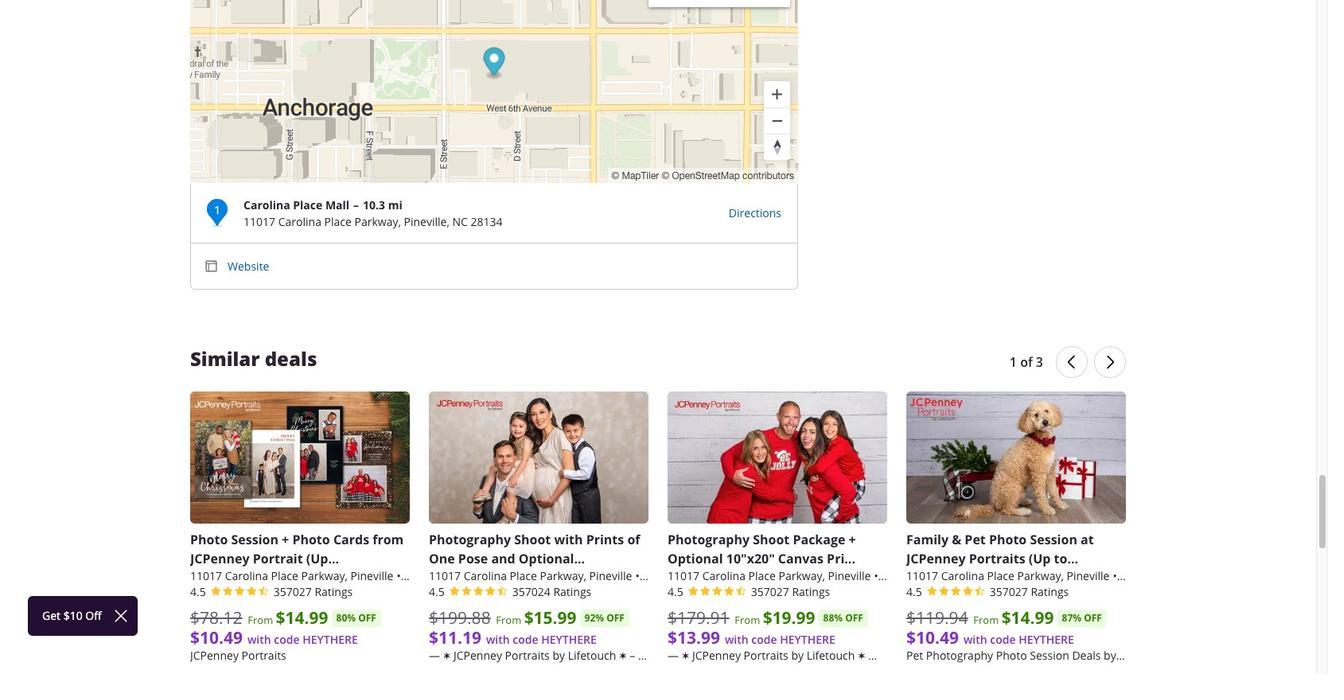 Task type: locate. For each thing, give the bounding box(es) containing it.
357027 ratings for $78.12
[[274, 585, 353, 600]]

0 horizontal spatial from $14.99
[[248, 607, 328, 630]]

1 vertical spatial one
[[639, 648, 660, 664]]

+
[[282, 531, 289, 549], [849, 531, 857, 549]]

lifetouch inside '$13.99 with code heythere — ✶ jcpenney portraits by lifetouch ✶ — seasonal photography session deals'
[[807, 648, 855, 664]]

ratings for $119.94
[[1031, 585, 1070, 600]]

code
[[274, 633, 300, 648], [513, 633, 539, 648], [752, 633, 778, 648], [991, 633, 1016, 648]]

by
[[553, 648, 565, 664], [792, 648, 804, 664], [1104, 648, 1117, 664]]

+ up pri...
[[849, 531, 857, 549]]

shoot inside photography shoot with prints of one pose and optional... 11017 carolina place parkway, pineville • 10.4 mi
[[515, 531, 551, 549]]

10.4 inside photography shoot with prints of one pose and optional... 11017 carolina place parkway, pineville • 10.4 mi
[[643, 569, 665, 584]]

0 horizontal spatial 357027 ratings
[[274, 585, 353, 600]]

ratings up 80%
[[315, 585, 353, 600]]

from for $78.12
[[248, 613, 273, 628]]

2 lifetouch from the left
[[807, 648, 855, 664]]

off right the 92%
[[607, 612, 625, 625]]

2 from from the left
[[496, 613, 522, 628]]

357027
[[274, 585, 312, 600], [751, 585, 790, 600], [990, 585, 1029, 600]]

contributors
[[743, 170, 795, 181]]

(up
[[1029, 551, 1051, 568]]

ratings
[[315, 585, 353, 600], [554, 585, 592, 600], [793, 585, 831, 600], [1031, 585, 1070, 600]]

✶ down the 92% off
[[619, 648, 627, 664]]

3 ✶ from the left
[[682, 648, 690, 664]]

mi inside family & pet photo session at jcpenney portraits (up to... 11017 carolina place parkway, pineville • 10.4 mi
[[1146, 569, 1159, 584]]

1 © from the left
[[612, 170, 620, 181]]

• inside family & pet photo session at jcpenney portraits (up to... 11017 carolina place parkway, pineville • 10.4 mi
[[1114, 569, 1118, 584]]

by inside $11.19 with code heythere — ✶ jcpenney portraits by lifetouch ✶ – one pose prints
[[553, 648, 565, 664]]

357027 ratings
[[274, 585, 353, 600], [751, 585, 831, 600], [990, 585, 1070, 600]]

parkway, down (up
[[1018, 569, 1065, 584]]

shoot
[[515, 531, 551, 549], [753, 531, 790, 549]]

parkway, inside photography shoot package + optional 10"x20" canvas pri... 11017 carolina place parkway, pineville • 10.4 mi
[[779, 569, 826, 584]]

1 from $14.99 from the left
[[248, 607, 328, 630]]

with inside '$13.99 with code heythere — ✶ jcpenney portraits by lifetouch ✶ — seasonal photography session deals'
[[725, 633, 749, 648]]

0 vertical spatial –
[[354, 197, 359, 212]]

4 off from the left
[[1085, 612, 1103, 625]]

jcpenney
[[190, 551, 250, 568], [907, 551, 966, 568], [190, 648, 239, 664], [454, 648, 502, 664], [693, 648, 741, 664], [1120, 648, 1168, 664]]

1 ratings from the left
[[315, 585, 353, 600]]

357024
[[513, 585, 551, 600]]

directions
[[729, 205, 782, 221]]

0 vertical spatial pose
[[459, 551, 488, 568]]

deals down 87%
[[1045, 648, 1073, 664]]

11017
[[244, 214, 276, 229], [190, 569, 222, 584], [429, 569, 461, 584], [668, 569, 700, 584], [907, 569, 939, 584]]

1 + from the left
[[282, 531, 289, 549]]

pet right &
[[965, 531, 986, 549]]

4 4.5 from the left
[[907, 585, 923, 600]]

0 horizontal spatial ©
[[612, 170, 620, 181]]

heythere down the $19.99 in the bottom right of the page
[[780, 633, 836, 648]]

pri...
[[827, 551, 856, 568]]

prints inside photography shoot with prints of one pose and optional... 11017 carolina place parkway, pineville • 10.4 mi
[[587, 531, 624, 549]]

•
[[397, 569, 401, 584], [636, 569, 640, 584], [875, 569, 879, 584], [1114, 569, 1118, 584]]

1 heythere from the left
[[303, 633, 358, 648]]

— down $199.88
[[429, 648, 440, 664]]

heythere down 80%
[[303, 633, 358, 648]]

$14.99 left 80%
[[276, 607, 328, 630]]

©
[[612, 170, 620, 181], [662, 170, 670, 181]]

carolina
[[244, 197, 290, 212], [278, 214, 322, 229], [225, 569, 268, 584], [464, 569, 507, 584], [703, 569, 746, 584], [942, 569, 985, 584]]

© maptiler link
[[612, 170, 659, 181]]

1 horizontal spatial of
[[1021, 353, 1033, 371]]

1 vertical spatial pet
[[907, 648, 924, 664]]

by inside $10.49 with code heythere pet photography photo session deals by jcpenney portraits
[[1104, 648, 1117, 664]]

4.5 for $119.94
[[907, 585, 923, 600]]

shoot inside photography shoot package + optional 10"x20" canvas pri... 11017 carolina place parkway, pineville • 10.4 mi
[[753, 531, 790, 549]]

$10.49
[[190, 627, 243, 650], [907, 627, 959, 650]]

1 vertical spatial prints
[[691, 648, 721, 664]]

1 horizontal spatial 357027
[[751, 585, 790, 600]]

© openstreetmap contributors link
[[662, 170, 795, 181]]

1 off from the left
[[358, 612, 377, 625]]

1 code from the left
[[274, 633, 300, 648]]

—
[[429, 648, 440, 664], [668, 648, 679, 664], [869, 648, 880, 664]]

heythere down 87%
[[1019, 633, 1075, 648]]

1 horizontal spatial prints
[[691, 648, 721, 664]]

2 code from the left
[[513, 633, 539, 648]]

shoot up 10"x20"
[[753, 531, 790, 549]]

with inside $10.49 with code heythere pet photography photo session deals by jcpenney portraits
[[964, 633, 988, 648]]

1 $10.49 from the left
[[190, 627, 243, 650]]

optional
[[668, 551, 724, 568]]

0 horizontal spatial $10.49
[[190, 627, 243, 650]]

1 horizontal spatial $10.49
[[907, 627, 959, 650]]

4.5 up $199.88
[[429, 585, 445, 600]]

seasonal
[[883, 648, 930, 664]]

zoom in image
[[764, 81, 791, 107]]

3 by from the left
[[1104, 648, 1117, 664]]

from right $119.94 on the bottom of the page
[[974, 613, 1000, 628]]

0 horizontal spatial $14.99
[[276, 607, 328, 630]]

mi
[[388, 197, 403, 212], [429, 569, 442, 584], [668, 569, 681, 584], [907, 569, 920, 584], [1146, 569, 1159, 584]]

off for $179.91
[[846, 612, 864, 625]]

4 10.4 from the left
[[1121, 569, 1143, 584]]

ratings up 87%
[[1031, 585, 1070, 600]]

$78.12
[[190, 607, 243, 629]]

357027 down portrait
[[274, 585, 312, 600]]

1 — from the left
[[429, 648, 440, 664]]

from inside the from $15.99
[[496, 613, 522, 628]]

pose down $179.91
[[663, 648, 688, 664]]

3 pineville from the left
[[829, 569, 871, 584]]

4 code from the left
[[991, 633, 1016, 648]]

✶
[[443, 648, 451, 664], [619, 648, 627, 664], [682, 648, 690, 664], [858, 648, 866, 664]]

from $14.99 left 80%
[[248, 607, 328, 630]]

from $14.99
[[248, 607, 328, 630], [974, 607, 1055, 630]]

one
[[429, 551, 455, 568], [639, 648, 660, 664]]

–
[[354, 197, 359, 212], [630, 648, 636, 664]]

carolina inside family & pet photo session at jcpenney portraits (up to... 11017 carolina place parkway, pineville • 10.4 mi
[[942, 569, 985, 584]]

jcpenney inside photo session + photo cards from jcpenney portrait (up... 11017 carolina place parkway, pineville • 10.4 mi
[[190, 551, 250, 568]]

3 ratings from the left
[[793, 585, 831, 600]]

© left maptiler
[[612, 170, 620, 181]]

from
[[248, 613, 273, 628], [496, 613, 522, 628], [735, 613, 761, 628], [974, 613, 1000, 628]]

photo inside $10.49 with code heythere pet photography photo session deals by jcpenney portraits
[[997, 648, 1028, 664]]

11017 up $199.88
[[429, 569, 461, 584]]

1 lifetouch from the left
[[568, 648, 617, 664]]

1 ✶ from the left
[[443, 648, 451, 664]]

from left the $19.99 in the bottom right of the page
[[735, 613, 761, 628]]

0 horizontal spatial one
[[429, 551, 455, 568]]

with inside the $10.49 with code heythere jcpenney portraits
[[248, 633, 271, 648]]

one inside $11.19 with code heythere — ✶ jcpenney portraits by lifetouch ✶ – one pose prints
[[639, 648, 660, 664]]

shoot up "optional..."
[[515, 531, 551, 549]]

0 vertical spatial prints
[[587, 531, 624, 549]]

0 vertical spatial of
[[1021, 353, 1033, 371]]

4.5 up $179.91
[[668, 585, 684, 600]]

92% off
[[585, 612, 625, 625]]

from $14.99 for $78.12
[[248, 607, 328, 630]]

heythere inside $11.19 with code heythere — ✶ jcpenney portraits by lifetouch ✶ – one pose prints
[[542, 633, 597, 648]]

– left $13.99
[[630, 648, 636, 664]]

— left seasonal
[[869, 648, 880, 664]]

0 horizontal spatial prints
[[587, 531, 624, 549]]

357027 for $179.91
[[751, 585, 790, 600]]

11017 inside photography shoot with prints of one pose and optional... 11017 carolina place parkway, pineville • 10.4 mi
[[429, 569, 461, 584]]

3 heythere from the left
[[780, 633, 836, 648]]

website
[[228, 258, 269, 274]]

10.4
[[404, 569, 426, 584], [643, 569, 665, 584], [882, 569, 904, 584], [1121, 569, 1143, 584]]

by inside '$13.99 with code heythere — ✶ jcpenney portraits by lifetouch ✶ — seasonal photography session deals'
[[792, 648, 804, 664]]

heythere
[[303, 633, 358, 648], [542, 633, 597, 648], [780, 633, 836, 648], [1019, 633, 1075, 648]]

2 shoot from the left
[[753, 531, 790, 549]]

2 horizontal spatial —
[[869, 648, 880, 664]]

– inside carolina place mall – 10.3 mi 11017 carolina place parkway, pineville, nc 28134
[[354, 197, 359, 212]]

10.3
[[363, 197, 385, 212]]

pineville inside family & pet photo session at jcpenney portraits (up to... 11017 carolina place parkway, pineville • 10.4 mi
[[1067, 569, 1110, 584]]

prints inside $11.19 with code heythere — ✶ jcpenney portraits by lifetouch ✶ – one pose prints
[[691, 648, 721, 664]]

$14.99 left 87%
[[1002, 607, 1055, 630]]

1 shoot from the left
[[515, 531, 551, 549]]

parkway, down canvas
[[779, 569, 826, 584]]

off for $199.88
[[607, 612, 625, 625]]

one left and
[[429, 551, 455, 568]]

© maptiler © openstreetmap contributors
[[612, 170, 795, 181]]

0 horizontal spatial pose
[[459, 551, 488, 568]]

1 vertical spatial pose
[[663, 648, 688, 664]]

pineville inside photo session + photo cards from jcpenney portrait (up... 11017 carolina place parkway, pineville • 10.4 mi
[[351, 569, 394, 584]]

1 from from the left
[[248, 613, 273, 628]]

2 $14.99 from the left
[[1002, 607, 1055, 630]]

— down $179.91
[[668, 648, 679, 664]]

0 horizontal spatial 357027
[[274, 585, 312, 600]]

$10.49 inside $10.49 with code heythere pet photography photo session deals by jcpenney portraits
[[907, 627, 959, 650]]

4 from from the left
[[974, 613, 1000, 628]]

• inside photography shoot with prints of one pose and optional... 11017 carolina place parkway, pineville • 10.4 mi
[[636, 569, 640, 584]]

heythere down the $15.99
[[542, 633, 597, 648]]

2 10.4 from the left
[[643, 569, 665, 584]]

2 357027 from the left
[[751, 585, 790, 600]]

2 heythere from the left
[[542, 633, 597, 648]]

— inside $11.19 with code heythere — ✶ jcpenney portraits by lifetouch ✶ – one pose prints
[[429, 648, 440, 664]]

11017 up "$78.12" at the bottom
[[190, 569, 222, 584]]

0 horizontal spatial of
[[628, 531, 641, 549]]

1 horizontal spatial lifetouch
[[807, 648, 855, 664]]

with for $179.91
[[725, 633, 749, 648]]

place inside photo session + photo cards from jcpenney portrait (up... 11017 carolina place parkway, pineville • 10.4 mi
[[271, 569, 298, 584]]

code for $78.12
[[274, 633, 300, 648]]

pet
[[965, 531, 986, 549], [907, 648, 924, 664]]

pose inside $11.19 with code heythere — ✶ jcpenney portraits by lifetouch ✶ – one pose prints
[[663, 648, 688, 664]]

0 vertical spatial one
[[429, 551, 455, 568]]

357027 up from $19.99
[[751, 585, 790, 600]]

code inside '$13.99 with code heythere — ✶ jcpenney portraits by lifetouch ✶ — seasonal photography session deals'
[[752, 633, 778, 648]]

$10.49 with code heythere pet photography photo session deals by jcpenney portraits
[[907, 627, 1216, 664]]

10"x20"
[[727, 551, 775, 568]]

pineville down pri...
[[829, 569, 871, 584]]

0 horizontal spatial lifetouch
[[568, 648, 617, 664]]

$14.99
[[276, 607, 328, 630], [1002, 607, 1055, 630]]

1 horizontal spatial pose
[[663, 648, 688, 664]]

4 ratings from the left
[[1031, 585, 1070, 600]]

place
[[293, 197, 323, 212], [325, 214, 352, 229], [271, 569, 298, 584], [510, 569, 537, 584], [749, 569, 776, 584], [988, 569, 1015, 584]]

2 off from the left
[[607, 612, 625, 625]]

2 horizontal spatial 357027 ratings
[[990, 585, 1070, 600]]

ratings for $179.91
[[793, 585, 831, 600]]

1 vertical spatial of
[[628, 531, 641, 549]]

1 horizontal spatial $14.99
[[1002, 607, 1055, 630]]

with
[[555, 531, 583, 549], [248, 633, 271, 648], [486, 633, 510, 648], [725, 633, 749, 648], [964, 633, 988, 648]]

jcpenney inside family & pet photo session at jcpenney portraits (up to... 11017 carolina place parkway, pineville • 10.4 mi
[[907, 551, 966, 568]]

357027 ratings down (up...
[[274, 585, 353, 600]]

pineville
[[351, 569, 394, 584], [590, 569, 633, 584], [829, 569, 871, 584], [1067, 569, 1110, 584]]

3 10.4 from the left
[[882, 569, 904, 584]]

– left 10.3
[[354, 197, 359, 212]]

session
[[231, 531, 279, 549], [1031, 531, 1078, 549], [1002, 648, 1042, 664], [1031, 648, 1070, 664]]

2 by from the left
[[792, 648, 804, 664]]

pineville down "from"
[[351, 569, 394, 584]]

3 357027 ratings from the left
[[990, 585, 1070, 600]]

2 4.5 from the left
[[429, 585, 445, 600]]

2 $10.49 from the left
[[907, 627, 959, 650]]

+ inside photo session + photo cards from jcpenney portrait (up... 11017 carolina place parkway, pineville • 10.4 mi
[[282, 531, 289, 549]]

code for $119.94
[[991, 633, 1016, 648]]

photography inside '$13.99 with code heythere — ✶ jcpenney portraits by lifetouch ✶ — seasonal photography session deals'
[[932, 648, 1000, 664]]

pose left and
[[459, 551, 488, 568]]

$10.49 with code heythere jcpenney portraits
[[190, 627, 358, 664]]

2 357027 ratings from the left
[[751, 585, 831, 600]]

4.5 for $199.88
[[429, 585, 445, 600]]

by for $19.99
[[792, 648, 804, 664]]

deals down 87% off
[[1073, 648, 1102, 664]]

heythere for $199.88
[[542, 633, 597, 648]]

2 + from the left
[[849, 531, 857, 549]]

4 • from the left
[[1114, 569, 1118, 584]]

— for $13.99
[[668, 648, 679, 664]]

3 code from the left
[[752, 633, 778, 648]]

lifetouch down the 92%
[[568, 648, 617, 664]]

carolina inside photography shoot package + optional 10"x20" canvas pri... 11017 carolina place parkway, pineville • 10.4 mi
[[703, 569, 746, 584]]

0 horizontal spatial shoot
[[515, 531, 551, 549]]

1 • from the left
[[397, 569, 401, 584]]

2 © from the left
[[662, 170, 670, 181]]

off for $78.12
[[358, 612, 377, 625]]

lifetouch down 88%
[[807, 648, 855, 664]]

ratings up the 92%
[[554, 585, 592, 600]]

4 pineville from the left
[[1067, 569, 1110, 584]]

1 pineville from the left
[[351, 569, 394, 584]]

357027 ratings down (up
[[990, 585, 1070, 600]]

code inside $10.49 with code heythere pet photography photo session deals by jcpenney portraits
[[991, 633, 1016, 648]]

3 357027 from the left
[[990, 585, 1029, 600]]

92%
[[585, 612, 604, 625]]

off right 80%
[[358, 612, 377, 625]]

1 357027 from the left
[[274, 585, 312, 600]]

parkway, up 357024 ratings
[[540, 569, 587, 584]]

3 from from the left
[[735, 613, 761, 628]]

ratings for $78.12
[[315, 585, 353, 600]]

2 • from the left
[[636, 569, 640, 584]]

portraits inside '$13.99 with code heythere — ✶ jcpenney portraits by lifetouch ✶ — seasonal photography session deals'
[[744, 648, 789, 664]]

with for $78.12
[[248, 633, 271, 648]]

$11.19
[[429, 627, 482, 650]]

0 horizontal spatial –
[[354, 197, 359, 212]]

1 horizontal spatial –
[[630, 648, 636, 664]]

prints up 357024 ratings
[[587, 531, 624, 549]]

1 horizontal spatial +
[[849, 531, 857, 549]]

2 — from the left
[[668, 648, 679, 664]]

parkway,
[[355, 214, 401, 229], [301, 569, 348, 584], [540, 569, 587, 584], [779, 569, 826, 584], [1018, 569, 1065, 584]]

jcpenney inside '$13.99 with code heythere — ✶ jcpenney portraits by lifetouch ✶ — seasonal photography session deals'
[[693, 648, 741, 664]]

map marker image
[[484, 47, 505, 80]]

3 4.5 from the left
[[668, 585, 684, 600]]

pineville inside photography shoot with prints of one pose and optional... 11017 carolina place parkway, pineville • 10.4 mi
[[590, 569, 633, 584]]

jcpenney for $13.99
[[693, 648, 741, 664]]

0 vertical spatial pet
[[965, 531, 986, 549]]

1 horizontal spatial ©
[[662, 170, 670, 181]]

prints down $179.91
[[691, 648, 721, 664]]

11017 down 'family'
[[907, 569, 939, 584]]

11017 down optional
[[668, 569, 700, 584]]

deals
[[265, 345, 317, 372]]

3 — from the left
[[869, 648, 880, 664]]

4.5 for $179.91
[[668, 585, 684, 600]]

$10.49 inside the $10.49 with code heythere jcpenney portraits
[[190, 627, 243, 650]]

4 heythere from the left
[[1019, 633, 1075, 648]]

off for $119.94
[[1085, 612, 1103, 625]]

4.5 up $119.94 on the bottom of the page
[[907, 585, 923, 600]]

code inside the $10.49 with code heythere jcpenney portraits
[[274, 633, 300, 648]]

4.5 up "$78.12" at the bottom
[[190, 585, 206, 600]]

portraits inside family & pet photo session at jcpenney portraits (up to... 11017 carolina place parkway, pineville • 10.4 mi
[[970, 551, 1026, 568]]

10.4 inside family & pet photo session at jcpenney portraits (up to... 11017 carolina place parkway, pineville • 10.4 mi
[[1121, 569, 1143, 584]]

1 horizontal spatial by
[[792, 648, 804, 664]]

&
[[952, 531, 962, 549]]

2 horizontal spatial by
[[1104, 648, 1117, 664]]

photo
[[190, 531, 228, 549], [293, 531, 330, 549], [990, 531, 1027, 549], [997, 648, 1028, 664]]

off right 87%
[[1085, 612, 1103, 625]]

357027 down family & pet photo session at jcpenney portraits (up to... 11017 carolina place parkway, pineville • 10.4 mi
[[990, 585, 1029, 600]]

2 pineville from the left
[[590, 569, 633, 584]]

1 horizontal spatial shoot
[[753, 531, 790, 549]]

parkway, inside family & pet photo session at jcpenney portraits (up to... 11017 carolina place parkway, pineville • 10.4 mi
[[1018, 569, 1065, 584]]

0 horizontal spatial pet
[[907, 648, 924, 664]]

1 horizontal spatial —
[[668, 648, 679, 664]]

pineville inside photography shoot package + optional 10"x20" canvas pri... 11017 carolina place parkway, pineville • 10.4 mi
[[829, 569, 871, 584]]

+ up portrait
[[282, 531, 289, 549]]

0 horizontal spatial +
[[282, 531, 289, 549]]

heythere inside '$13.99 with code heythere — ✶ jcpenney portraits by lifetouch ✶ — seasonal photography session deals'
[[780, 633, 836, 648]]

pineville up the 92% off
[[590, 569, 633, 584]]

357027 ratings for $179.91
[[751, 585, 831, 600]]

heythere inside $10.49 with code heythere pet photography photo session deals by jcpenney portraits
[[1019, 633, 1075, 648]]

portraits inside $11.19 with code heythere — ✶ jcpenney portraits by lifetouch ✶ – one pose prints
[[505, 648, 550, 664]]

from right "$78.12" at the bottom
[[248, 613, 273, 628]]

2 horizontal spatial 357027
[[990, 585, 1029, 600]]

$15.99
[[524, 607, 577, 630]]

lifetouch inside $11.19 with code heythere — ✶ jcpenney portraits by lifetouch ✶ – one pose prints
[[568, 648, 617, 664]]

from $14.99 left 87%
[[974, 607, 1055, 630]]

3 • from the left
[[875, 569, 879, 584]]

to...
[[1055, 551, 1079, 568]]

© right maptiler
[[662, 170, 670, 181]]

prints
[[587, 531, 624, 549], [691, 648, 721, 664]]

$14.99 for $119.94
[[1002, 607, 1055, 630]]

off
[[358, 612, 377, 625], [607, 612, 625, 625], [846, 612, 864, 625], [1085, 612, 1103, 625]]

portraits for $13.99
[[744, 648, 789, 664]]

11017 inside photography shoot package + optional 10"x20" canvas pri... 11017 carolina place parkway, pineville • 10.4 mi
[[668, 569, 700, 584]]

pet down $119.94 on the bottom of the page
[[907, 648, 924, 664]]

$11.19 with code heythere — ✶ jcpenney portraits by lifetouch ✶ – one pose prints
[[429, 627, 721, 664]]

1 horizontal spatial pet
[[965, 531, 986, 549]]

shoot for $19.99
[[753, 531, 790, 549]]

portraits
[[970, 551, 1026, 568], [242, 648, 286, 664], [505, 648, 550, 664], [744, 648, 789, 664], [1171, 648, 1216, 664]]

code for $199.88
[[513, 633, 539, 648]]

pose
[[459, 551, 488, 568], [663, 648, 688, 664]]

canvas
[[779, 551, 824, 568]]

from $15.99
[[496, 607, 577, 630]]

code inside $11.19 with code heythere — ✶ jcpenney portraits by lifetouch ✶ – one pose prints
[[513, 633, 539, 648]]

photography inside photography shoot package + optional 10"x20" canvas pri... 11017 carolina place parkway, pineville • 10.4 mi
[[668, 531, 750, 549]]

1 deals from the left
[[1045, 648, 1073, 664]]

off right 88%
[[846, 612, 864, 625]]

deals
[[1045, 648, 1073, 664], [1073, 648, 1102, 664]]

parkway, down (up...
[[301, 569, 348, 584]]

• inside photo session + photo cards from jcpenney portrait (up... 11017 carolina place parkway, pineville • 10.4 mi
[[397, 569, 401, 584]]

from down the 357024
[[496, 613, 522, 628]]

11017 inside photo session + photo cards from jcpenney portrait (up... 11017 carolina place parkway, pineville • 10.4 mi
[[190, 569, 222, 584]]

portraits inside the $10.49 with code heythere jcpenney portraits
[[242, 648, 286, 664]]

3 off from the left
[[846, 612, 864, 625]]

1 $14.99 from the left
[[276, 607, 328, 630]]

0 horizontal spatial by
[[553, 648, 565, 664]]

from inside from $19.99
[[735, 613, 761, 628]]

1 of 3
[[1010, 353, 1044, 371]]

1 by from the left
[[553, 648, 565, 664]]

place inside family & pet photo session at jcpenney portraits (up to... 11017 carolina place parkway, pineville • 10.4 mi
[[988, 569, 1015, 584]]

11017 up website
[[244, 214, 276, 229]]

$19.99
[[763, 607, 816, 630]]

2 from $14.99 from the left
[[974, 607, 1055, 630]]

photography
[[429, 531, 511, 549], [668, 531, 750, 549], [927, 648, 994, 664], [932, 648, 1000, 664]]

88%
[[824, 612, 843, 625]]

website link
[[228, 258, 269, 274]]

1 4.5 from the left
[[190, 585, 206, 600]]

87% off
[[1063, 612, 1103, 625]]

with inside $11.19 with code heythere — ✶ jcpenney portraits by lifetouch ✶ – one pose prints
[[486, 633, 510, 648]]

0 horizontal spatial —
[[429, 648, 440, 664]]

2 ratings from the left
[[554, 585, 592, 600]]

✶ down $179.91
[[682, 648, 690, 664]]

4.5 for $78.12
[[190, 585, 206, 600]]

2 deals from the left
[[1073, 648, 1102, 664]]

1 10.4 from the left
[[404, 569, 426, 584]]

4.5
[[190, 585, 206, 600], [429, 585, 445, 600], [668, 585, 684, 600], [907, 585, 923, 600]]

357027 ratings up the $19.99 in the bottom right of the page
[[751, 585, 831, 600]]

10.4 inside photo session + photo cards from jcpenney portrait (up... 11017 carolina place parkway, pineville • 10.4 mi
[[404, 569, 426, 584]]

lifetouch
[[568, 648, 617, 664], [807, 648, 855, 664]]

ratings up 88%
[[793, 585, 831, 600]]

of
[[1021, 353, 1033, 371], [628, 531, 641, 549]]

from for $179.91
[[735, 613, 761, 628]]

one left $13.99
[[639, 648, 660, 664]]

11017 inside family & pet photo session at jcpenney portraits (up to... 11017 carolina place parkway, pineville • 10.4 mi
[[907, 569, 939, 584]]

✶ down $199.88
[[443, 648, 451, 664]]

✶ down 88% off
[[858, 648, 866, 664]]

session inside $10.49 with code heythere pet photography photo session deals by jcpenney portraits
[[1031, 648, 1070, 664]]

jcpenney inside $11.19 with code heythere — ✶ jcpenney portraits by lifetouch ✶ – one pose prints
[[454, 648, 502, 664]]

1 vertical spatial –
[[630, 648, 636, 664]]

1 horizontal spatial from $14.99
[[974, 607, 1055, 630]]

parkway, down 10.3
[[355, 214, 401, 229]]

1 horizontal spatial one
[[639, 648, 660, 664]]

1 357027 ratings from the left
[[274, 585, 353, 600]]

heythere inside the $10.49 with code heythere jcpenney portraits
[[303, 633, 358, 648]]

pet inside $10.49 with code heythere pet photography photo session deals by jcpenney portraits
[[907, 648, 924, 664]]

1 horizontal spatial 357027 ratings
[[751, 585, 831, 600]]

carolina inside photo session + photo cards from jcpenney portrait (up... 11017 carolina place parkway, pineville • 10.4 mi
[[225, 569, 268, 584]]

pineville down the to...
[[1067, 569, 1110, 584]]



Task type: vqa. For each thing, say whether or not it's contained in the screenshot.
the rightmost "ONE"
yes



Task type: describe. For each thing, give the bounding box(es) containing it.
mi inside photo session + photo cards from jcpenney portrait (up... 11017 carolina place parkway, pineville • 10.4 mi
[[429, 569, 442, 584]]

$10.49 for $119.94
[[907, 627, 959, 650]]

code for $179.91
[[752, 633, 778, 648]]

nc
[[453, 214, 468, 229]]

package
[[793, 531, 846, 549]]

3
[[1037, 353, 1044, 371]]

— for $11.19
[[429, 648, 440, 664]]

family
[[907, 531, 949, 549]]

357024 ratings
[[513, 585, 592, 600]]

88% off
[[824, 612, 864, 625]]

session inside photo session + photo cards from jcpenney portrait (up... 11017 carolina place parkway, pineville • 10.4 mi
[[231, 531, 279, 549]]

by for $15.99
[[553, 648, 565, 664]]

from for $119.94
[[974, 613, 1000, 628]]

$119.94
[[907, 607, 969, 629]]

heythere for $119.94
[[1019, 633, 1075, 648]]

80%
[[336, 612, 356, 625]]

cards
[[334, 531, 370, 549]]

portraits for family
[[970, 551, 1026, 568]]

$199.88
[[429, 607, 491, 629]]

deals inside $10.49 with code heythere pet photography photo session deals by jcpenney portraits
[[1073, 648, 1102, 664]]

with inside photography shoot with prints of one pose and optional... 11017 carolina place parkway, pineville • 10.4 mi
[[555, 531, 583, 549]]

mi inside photography shoot with prints of one pose and optional... 11017 carolina place parkway, pineville • 10.4 mi
[[668, 569, 681, 584]]

directions link
[[662, 205, 782, 221]]

$179.91
[[668, 607, 730, 629]]

deals inside '$13.99 with code heythere — ✶ jcpenney portraits by lifetouch ✶ — seasonal photography session deals'
[[1045, 648, 1073, 664]]

with for $199.88
[[486, 633, 510, 648]]

one inside photography shoot with prints of one pose and optional... 11017 carolina place parkway, pineville • 10.4 mi
[[429, 551, 455, 568]]

357027 ratings for $119.94
[[990, 585, 1070, 600]]

similar
[[190, 345, 260, 372]]

openstreetmap
[[672, 170, 740, 181]]

place inside photography shoot with prints of one pose and optional... 11017 carolina place parkway, pineville • 10.4 mi
[[510, 569, 537, 584]]

$10.49 for $78.12
[[190, 627, 243, 650]]

357027 for $119.94
[[990, 585, 1029, 600]]

jcpenney for photo
[[190, 551, 250, 568]]

heythere for $78.12
[[303, 633, 358, 648]]

28134
[[471, 214, 503, 229]]

pineville,
[[404, 214, 450, 229]]

mi inside photography shoot package + optional 10"x20" canvas pri... 11017 carolina place parkway, pineville • 10.4 mi
[[907, 569, 920, 584]]

of inside photography shoot with prints of one pose and optional... 11017 carolina place parkway, pineville • 10.4 mi
[[628, 531, 641, 549]]

1
[[1010, 353, 1018, 371]]

$14.99 for $78.12
[[276, 607, 328, 630]]

2 ✶ from the left
[[619, 648, 627, 664]]

from $19.99
[[735, 607, 816, 630]]

jcpenney for family
[[907, 551, 966, 568]]

10.4 inside photography shoot package + optional 10"x20" canvas pri... 11017 carolina place parkway, pineville • 10.4 mi
[[882, 569, 904, 584]]

jcpenney inside the $10.49 with code heythere jcpenney portraits
[[190, 648, 239, 664]]

photo inside family & pet photo session at jcpenney portraits (up to... 11017 carolina place parkway, pineville • 10.4 mi
[[990, 531, 1027, 549]]

jcpenney inside $10.49 with code heythere pet photography photo session deals by jcpenney portraits
[[1120, 648, 1168, 664]]

pose inside photography shoot with prints of one pose and optional... 11017 carolina place parkway, pineville • 10.4 mi
[[459, 551, 488, 568]]

4 ✶ from the left
[[858, 648, 866, 664]]

(up...
[[306, 551, 339, 568]]

zoom out image
[[764, 108, 791, 133]]

photography inside photography shoot with prints of one pose and optional... 11017 carolina place parkway, pineville • 10.4 mi
[[429, 531, 511, 549]]

357027 for $78.12
[[274, 585, 312, 600]]

parkway, inside photography shoot with prints of one pose and optional... 11017 carolina place parkway, pineville • 10.4 mi
[[540, 569, 587, 584]]

shoot for $15.99
[[515, 531, 551, 549]]

80% off
[[336, 612, 377, 625]]

photo session + photo cards from jcpenney portrait (up... 11017 carolina place parkway, pineville • 10.4 mi
[[190, 531, 442, 584]]

place inside photography shoot package + optional 10"x20" canvas pri... 11017 carolina place parkway, pineville • 10.4 mi
[[749, 569, 776, 584]]

from
[[373, 531, 404, 549]]

lifetouch for $19.99
[[807, 648, 855, 664]]

photography shoot package + optional 10"x20" canvas pri... 11017 carolina place parkway, pineville • 10.4 mi
[[668, 531, 920, 584]]

11017 inside carolina place mall – 10.3 mi 11017 carolina place parkway, pineville, nc 28134
[[244, 214, 276, 229]]

pet inside family & pet photo session at jcpenney portraits (up to... 11017 carolina place parkway, pineville • 10.4 mi
[[965, 531, 986, 549]]

parkway, inside carolina place mall – 10.3 mi 11017 carolina place parkway, pineville, nc 28134
[[355, 214, 401, 229]]

87%
[[1063, 612, 1082, 625]]

portrait
[[253, 551, 303, 568]]

map region
[[190, 0, 799, 183]]

from $14.99 for $119.94
[[974, 607, 1055, 630]]

photography inside $10.49 with code heythere pet photography photo session deals by jcpenney portraits
[[927, 648, 994, 664]]

mi inside carolina place mall – 10.3 mi 11017 carolina place parkway, pineville, nc 28134
[[388, 197, 403, 212]]

portraits for $11.19
[[505, 648, 550, 664]]

ratings for $199.88
[[554, 585, 592, 600]]

• inside photography shoot package + optional 10"x20" canvas pri... 11017 carolina place parkway, pineville • 10.4 mi
[[875, 569, 879, 584]]

– inside $11.19 with code heythere — ✶ jcpenney portraits by lifetouch ✶ – one pose prints
[[630, 648, 636, 664]]

parkway, inside photo session + photo cards from jcpenney portrait (up... 11017 carolina place parkway, pineville • 10.4 mi
[[301, 569, 348, 584]]

and
[[492, 551, 516, 568]]

+ inside photography shoot package + optional 10"x20" canvas pri... 11017 carolina place parkway, pineville • 10.4 mi
[[849, 531, 857, 549]]

from for $199.88
[[496, 613, 522, 628]]

carolina place mall – 10.3 mi 11017 carolina place parkway, pineville, nc 28134
[[244, 197, 503, 229]]

family & pet photo session at jcpenney portraits (up to... 11017 carolina place parkway, pineville • 10.4 mi
[[907, 531, 1159, 584]]

reset bearing to north image
[[764, 134, 791, 160]]

jcpenney for $11.19
[[454, 648, 502, 664]]

$13.99
[[668, 627, 721, 650]]

heythere for $179.91
[[780, 633, 836, 648]]

session inside family & pet photo session at jcpenney portraits (up to... 11017 carolina place parkway, pineville • 10.4 mi
[[1031, 531, 1078, 549]]

portraits inside $10.49 with code heythere pet photography photo session deals by jcpenney portraits
[[1171, 648, 1216, 664]]

map marker element
[[484, 47, 505, 80]]

carolina inside photography shoot with prints of one pose and optional... 11017 carolina place parkway, pineville • 10.4 mi
[[464, 569, 507, 584]]

optional...
[[519, 551, 585, 568]]

mall
[[326, 197, 350, 212]]

at
[[1081, 531, 1095, 549]]

similar deals
[[190, 345, 317, 372]]

session inside '$13.99 with code heythere — ✶ jcpenney portraits by lifetouch ✶ — seasonal photography session deals'
[[1002, 648, 1042, 664]]

maptiler
[[622, 170, 659, 181]]

$13.99 with code heythere — ✶ jcpenney portraits by lifetouch ✶ — seasonal photography session deals
[[668, 627, 1073, 664]]

with for $119.94
[[964, 633, 988, 648]]

photography shoot with prints of one pose and optional... 11017 carolina place parkway, pineville • 10.4 mi
[[429, 531, 681, 584]]

lifetouch for $15.99
[[568, 648, 617, 664]]



